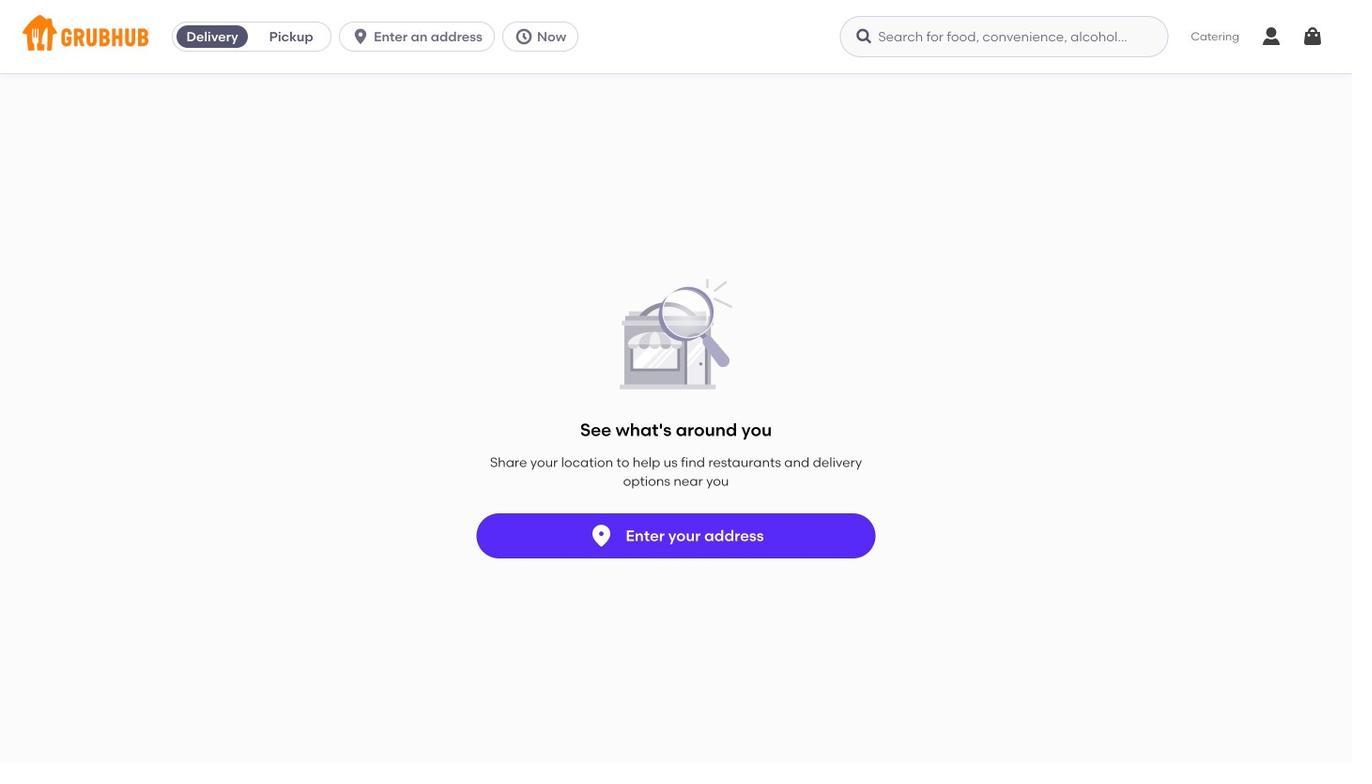 Task type: vqa. For each thing, say whether or not it's contained in the screenshot.
Milk
no



Task type: locate. For each thing, give the bounding box(es) containing it.
position icon image
[[588, 523, 615, 549]]

1 horizontal spatial svg image
[[515, 27, 533, 46]]

svg image
[[1302, 25, 1324, 48], [855, 27, 874, 46]]

svg image
[[1260, 25, 1283, 48], [351, 27, 370, 46], [515, 27, 533, 46]]

1 horizontal spatial svg image
[[1302, 25, 1324, 48]]

main navigation navigation
[[0, 0, 1352, 73]]



Task type: describe. For each thing, give the bounding box(es) containing it.
Search for food, convenience, alcohol... search field
[[840, 16, 1169, 57]]

2 horizontal spatial svg image
[[1260, 25, 1283, 48]]

0 horizontal spatial svg image
[[855, 27, 874, 46]]

0 horizontal spatial svg image
[[351, 27, 370, 46]]



